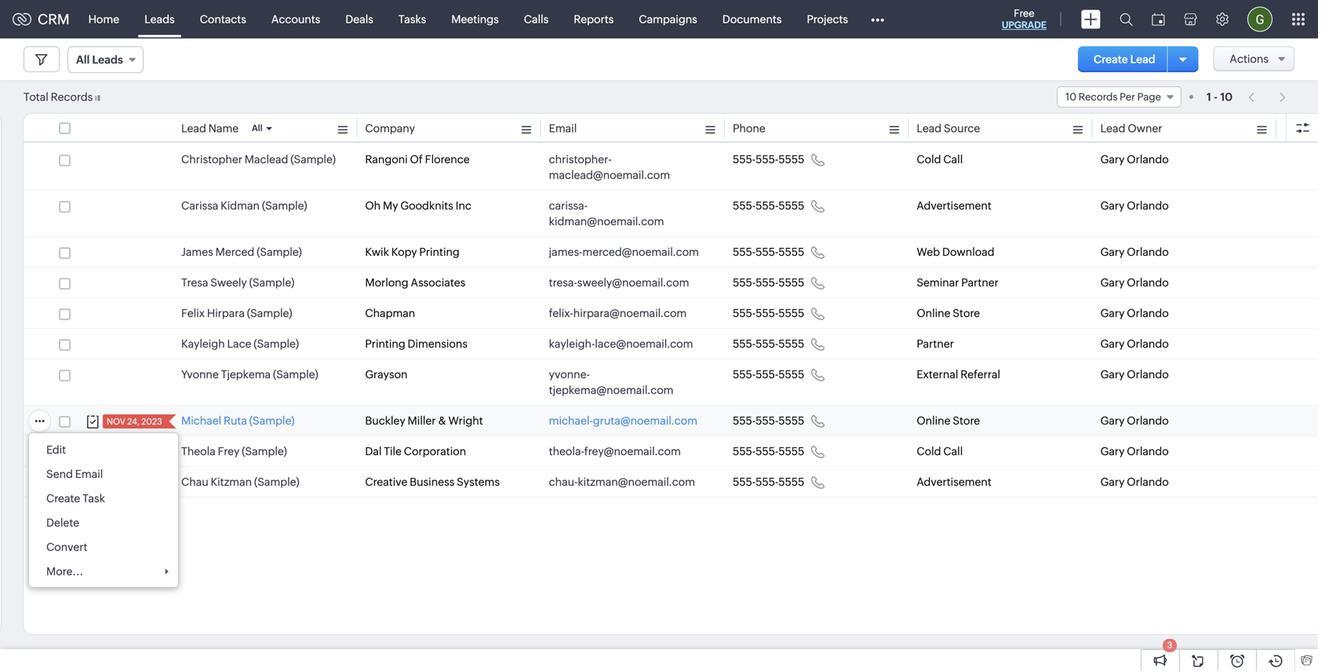 Task type: describe. For each thing, give the bounding box(es) containing it.
create for create lead
[[1094, 53, 1128, 66]]

lead for lead source
[[917, 122, 942, 135]]

free upgrade
[[1002, 7, 1047, 30]]

crm link
[[13, 11, 70, 27]]

home
[[88, 13, 119, 26]]

kidman
[[221, 199, 260, 212]]

555-555-5555 for theola-frey@noemail.com
[[733, 445, 805, 458]]

chau-kitzman@noemail.com link
[[549, 474, 695, 490]]

michael-
[[549, 414, 593, 427]]

5555 for james-merced@noemail.com
[[779, 246, 805, 258]]

hirpara@noemail.com
[[573, 307, 687, 319]]

my
[[383, 199, 398, 212]]

chau-kitzman@noemail.com
[[549, 476, 695, 488]]

kidman@noemail.com
[[549, 215, 664, 228]]

chau kitzman (sample)
[[181, 476, 300, 488]]

create task
[[46, 492, 105, 505]]

contacts
[[200, 13, 246, 26]]

felix-
[[549, 307, 573, 319]]

(sample) for michael ruta (sample)
[[249, 414, 295, 427]]

calls
[[524, 13, 549, 26]]

(sample) for christopher maclead (sample)
[[291, 153, 336, 166]]

gary orlando for felix-hirpara@noemail.com
[[1101, 307, 1169, 319]]

(sample) for kayleigh lace (sample)
[[254, 337, 299, 350]]

gary for felix-hirpara@noemail.com
[[1101, 307, 1125, 319]]

carissa- kidman@noemail.com link
[[549, 198, 702, 229]]

gary orlando for christopher- maclead@noemail.com
[[1101, 153, 1169, 166]]

dimensions
[[408, 337, 468, 350]]

gary for kayleigh-lace@noemail.com
[[1101, 337, 1125, 350]]

home link
[[76, 0, 132, 38]]

morlong
[[365, 276, 409, 289]]

gary for carissa- kidman@noemail.com
[[1101, 199, 1125, 212]]

accounts
[[271, 13, 320, 26]]

(sample) for felix hirpara (sample)
[[247, 307, 292, 319]]

10
[[1221, 91, 1233, 103]]

crm
[[38, 11, 70, 27]]

edit link
[[29, 437, 178, 461]]

-
[[1214, 91, 1218, 103]]

meetings
[[451, 13, 499, 26]]

external
[[917, 368, 959, 381]]

carissa kidman (sample)
[[181, 199, 307, 212]]

1 online from the top
[[917, 307, 951, 319]]

carissa
[[181, 199, 218, 212]]

morlong associates
[[365, 276, 466, 289]]

555-555-5555 for tresa-sweely@noemail.com
[[733, 276, 805, 289]]

(sample) for chau kitzman (sample)
[[254, 476, 300, 488]]

555-555-5555 for yvonne- tjepkema@noemail.com
[[733, 368, 805, 381]]

8 5555 from the top
[[779, 414, 805, 427]]

deals link
[[333, 0, 386, 38]]

reports
[[574, 13, 614, 26]]

gruta@noemail.com
[[593, 414, 698, 427]]

8 555-555-5555 from the top
[[733, 414, 805, 427]]

yvonne tjepkema (sample) link
[[181, 367, 318, 382]]

calls link
[[511, 0, 561, 38]]

cold call for theola-frey@noemail.com
[[917, 445, 963, 458]]

lace
[[227, 337, 251, 350]]

michael ruta (sample)
[[181, 414, 295, 427]]

loading image
[[95, 95, 103, 101]]

kayleigh lace (sample) link
[[181, 336, 299, 352]]

call for christopher- maclead@noemail.com
[[944, 153, 963, 166]]

2 online from the top
[[917, 414, 951, 427]]

gary orlando for kayleigh-lace@noemail.com
[[1101, 337, 1169, 350]]

cold for christopher- maclead@noemail.com
[[917, 153, 941, 166]]

5555 for kayleigh-lace@noemail.com
[[779, 337, 805, 350]]

tresa sweely (sample) link
[[181, 275, 295, 290]]

1 store from the top
[[953, 307, 980, 319]]

reports link
[[561, 0, 626, 38]]

gary orlando for theola-frey@noemail.com
[[1101, 445, 1169, 458]]

gary for christopher- maclead@noemail.com
[[1101, 153, 1125, 166]]

james merced (sample) link
[[181, 244, 302, 260]]

5555 for theola-frey@noemail.com
[[779, 445, 805, 458]]

felix
[[181, 307, 205, 319]]

(sample) for tresa sweely (sample)
[[249, 276, 295, 289]]

dal
[[365, 445, 382, 458]]

lead name
[[181, 122, 239, 135]]

create lead
[[1094, 53, 1156, 66]]

5555 for yvonne- tjepkema@noemail.com
[[779, 368, 805, 381]]

leads link
[[132, 0, 187, 38]]

lace@noemail.com
[[595, 337, 693, 350]]

theola-frey@noemail.com link
[[549, 443, 681, 459]]

systems
[[457, 476, 500, 488]]

(sample) for yvonne tjepkema (sample)
[[273, 368, 318, 381]]

grayson
[[365, 368, 408, 381]]

christopher- maclead@noemail.com link
[[549, 151, 702, 183]]

james-merced@noemail.com
[[549, 246, 699, 258]]

5555 for carissa- kidman@noemail.com
[[779, 199, 805, 212]]

&
[[438, 414, 446, 427]]

name
[[209, 122, 239, 135]]

documents
[[723, 13, 782, 26]]

orlando for carissa- kidman@noemail.com
[[1127, 199, 1169, 212]]

1 horizontal spatial printing
[[419, 246, 460, 258]]

james merced (sample)
[[181, 246, 302, 258]]

delete
[[46, 516, 79, 529]]

5555 for tresa-sweely@noemail.com
[[779, 276, 805, 289]]

kitzman
[[211, 476, 252, 488]]

campaigns link
[[626, 0, 710, 38]]

ruta
[[224, 414, 247, 427]]

8 gary from the top
[[1101, 414, 1125, 427]]

555-555-5555 for felix-hirpara@noemail.com
[[733, 307, 805, 319]]

555-555-5555 for carissa- kidman@noemail.com
[[733, 199, 805, 212]]

michael ruta (sample) link
[[181, 413, 295, 429]]

call for theola-frey@noemail.com
[[944, 445, 963, 458]]

gary orlando for james-merced@noemail.com
[[1101, 246, 1169, 258]]

555-555-5555 for christopher- maclead@noemail.com
[[733, 153, 805, 166]]

accounts link
[[259, 0, 333, 38]]

kayleigh-lace@noemail.com
[[549, 337, 693, 350]]

orlando for felix-hirpara@noemail.com
[[1127, 307, 1169, 319]]

james
[[181, 246, 213, 258]]

0 horizontal spatial email
[[75, 468, 103, 480]]

christopher maclead (sample) link
[[181, 151, 336, 167]]

christopher
[[181, 153, 242, 166]]

10 gary from the top
[[1101, 476, 1125, 488]]

campaigns
[[639, 13, 698, 26]]

10 5555 from the top
[[779, 476, 805, 488]]

8 orlando from the top
[[1127, 414, 1169, 427]]

21,
[[126, 478, 137, 488]]

christopher maclead (sample)
[[181, 153, 336, 166]]

10 gary orlando from the top
[[1101, 476, 1169, 488]]

chapman
[[365, 307, 415, 319]]

cold call for christopher- maclead@noemail.com
[[917, 153, 963, 166]]



Task type: locate. For each thing, give the bounding box(es) containing it.
1 vertical spatial printing
[[365, 337, 406, 350]]

(sample) right the ruta in the bottom of the page
[[249, 414, 295, 427]]

6 gary orlando from the top
[[1101, 337, 1169, 350]]

2 store from the top
[[953, 414, 980, 427]]

cold call down the external
[[917, 445, 963, 458]]

create up delete
[[46, 492, 80, 505]]

profile image
[[1248, 7, 1273, 32]]

10 orlando from the top
[[1127, 476, 1169, 488]]

orlando for kayleigh-lace@noemail.com
[[1127, 337, 1169, 350]]

create up 'lead owner'
[[1094, 53, 1128, 66]]

4 5555 from the top
[[779, 276, 805, 289]]

meetings link
[[439, 0, 511, 38]]

9 gary orlando from the top
[[1101, 445, 1169, 458]]

store down external referral
[[953, 414, 980, 427]]

lead inside button
[[1131, 53, 1156, 66]]

1 vertical spatial create
[[46, 492, 80, 505]]

7 gary orlando from the top
[[1101, 368, 1169, 381]]

chau
[[181, 476, 208, 488]]

create for create task
[[46, 492, 80, 505]]

6 555-555-5555 from the top
[[733, 337, 805, 350]]

1
[[1207, 91, 1212, 103]]

5555 for christopher- maclead@noemail.com
[[779, 153, 805, 166]]

source
[[944, 122, 980, 135]]

1 - 10
[[1207, 91, 1233, 103]]

(sample) up kayleigh lace (sample) link at the left bottom of the page
[[247, 307, 292, 319]]

hirpara
[[207, 307, 245, 319]]

kayleigh-lace@noemail.com link
[[549, 336, 693, 352]]

1 gary orlando from the top
[[1101, 153, 1169, 166]]

online store down 'seminar partner'
[[917, 307, 980, 319]]

buckley
[[365, 414, 406, 427]]

9 gary from the top
[[1101, 445, 1125, 458]]

rangoni
[[365, 153, 408, 166]]

tresa-sweely@noemail.com
[[549, 276, 689, 289]]

send email
[[46, 468, 103, 480]]

michael
[[181, 414, 221, 427]]

merced
[[215, 246, 254, 258]]

carissa-
[[549, 199, 588, 212]]

1 horizontal spatial email
[[549, 122, 577, 135]]

maclead
[[245, 153, 288, 166]]

0 vertical spatial call
[[944, 153, 963, 166]]

row group containing christopher maclead (sample)
[[24, 144, 1318, 498]]

5 orlando from the top
[[1127, 307, 1169, 319]]

1 5555 from the top
[[779, 153, 805, 166]]

felix-hirpara@noemail.com
[[549, 307, 687, 319]]

0 vertical spatial advertisement
[[917, 199, 992, 212]]

printing up grayson
[[365, 337, 406, 350]]

(sample) right kidman
[[262, 199, 307, 212]]

(sample) right tjepkema
[[273, 368, 318, 381]]

gary orlando
[[1101, 153, 1169, 166], [1101, 199, 1169, 212], [1101, 246, 1169, 258], [1101, 276, 1169, 289], [1101, 307, 1169, 319], [1101, 337, 1169, 350], [1101, 368, 1169, 381], [1101, 414, 1169, 427], [1101, 445, 1169, 458], [1101, 476, 1169, 488]]

(sample) for james merced (sample)
[[257, 246, 302, 258]]

(sample) for carissa kidman (sample)
[[262, 199, 307, 212]]

michael-gruta@noemail.com link
[[549, 413, 698, 429]]

inc
[[456, 199, 472, 212]]

create inside button
[[1094, 53, 1128, 66]]

lead owner
[[1101, 122, 1163, 135]]

8 gary orlando from the top
[[1101, 414, 1169, 427]]

merced@noemail.com
[[583, 246, 699, 258]]

email up christopher-
[[549, 122, 577, 135]]

0 vertical spatial partner
[[962, 276, 999, 289]]

6 orlando from the top
[[1127, 337, 1169, 350]]

1 call from the top
[[944, 153, 963, 166]]

1 gary from the top
[[1101, 153, 1125, 166]]

orlando for theola-frey@noemail.com
[[1127, 445, 1169, 458]]

1 online store from the top
[[917, 307, 980, 319]]

gary for theola-frey@noemail.com
[[1101, 445, 1125, 458]]

(sample) right frey
[[242, 445, 287, 458]]

0 vertical spatial email
[[549, 122, 577, 135]]

(sample) down james merced (sample) link
[[249, 276, 295, 289]]

2 gary orlando from the top
[[1101, 199, 1169, 212]]

6 gary from the top
[[1101, 337, 1125, 350]]

2 orlando from the top
[[1127, 199, 1169, 212]]

store down 'seminar partner'
[[953, 307, 980, 319]]

edit
[[46, 443, 66, 456]]

1 horizontal spatial create
[[1094, 53, 1128, 66]]

cold down "lead source"
[[917, 153, 941, 166]]

555-555-5555 for james-merced@noemail.com
[[733, 246, 805, 258]]

1 vertical spatial store
[[953, 414, 980, 427]]

projects
[[807, 13, 848, 26]]

profile element
[[1238, 0, 1282, 38]]

call down "lead source"
[[944, 153, 963, 166]]

business
[[410, 476, 455, 488]]

7 5555 from the top
[[779, 368, 805, 381]]

2 cold from the top
[[917, 445, 941, 458]]

kayleigh
[[181, 337, 225, 350]]

1 vertical spatial advertisement
[[917, 476, 992, 488]]

3 gary orlando from the top
[[1101, 246, 1169, 258]]

orlando for yvonne- tjepkema@noemail.com
[[1127, 368, 1169, 381]]

tresa
[[181, 276, 208, 289]]

2 advertisement from the top
[[917, 476, 992, 488]]

tresa sweely (sample)
[[181, 276, 295, 289]]

carissa- kidman@noemail.com
[[549, 199, 664, 228]]

0 vertical spatial store
[[953, 307, 980, 319]]

1 vertical spatial online
[[917, 414, 951, 427]]

total
[[24, 91, 49, 103]]

row group
[[24, 144, 1318, 498]]

kayleigh lace (sample)
[[181, 337, 299, 350]]

advertisement
[[917, 199, 992, 212], [917, 476, 992, 488]]

calendar image
[[1152, 13, 1165, 26]]

gary orlando for carissa- kidman@noemail.com
[[1101, 199, 1169, 212]]

lead
[[1131, 53, 1156, 66], [181, 122, 206, 135], [917, 122, 942, 135], [1101, 122, 1126, 135]]

gary for yvonne- tjepkema@noemail.com
[[1101, 368, 1125, 381]]

tasks
[[399, 13, 426, 26]]

5 5555 from the top
[[779, 307, 805, 319]]

lead source
[[917, 122, 980, 135]]

3 5555 from the top
[[779, 246, 805, 258]]

9 5555 from the top
[[779, 445, 805, 458]]

0 vertical spatial printing
[[419, 246, 460, 258]]

online down seminar
[[917, 307, 951, 319]]

1 vertical spatial cold
[[917, 445, 941, 458]]

sweely
[[211, 276, 247, 289]]

documents link
[[710, 0, 795, 38]]

1 cold call from the top
[[917, 153, 963, 166]]

(sample) inside "link"
[[242, 445, 287, 458]]

upgrade
[[1002, 20, 1047, 30]]

4 gary from the top
[[1101, 276, 1125, 289]]

2 555-555-5555 from the top
[[733, 199, 805, 212]]

creative
[[365, 476, 408, 488]]

tresa-sweely@noemail.com link
[[549, 275, 689, 290]]

frey@noemail.com
[[585, 445, 681, 458]]

4 orlando from the top
[[1127, 276, 1169, 289]]

5 555-555-5555 from the top
[[733, 307, 805, 319]]

lead for lead name
[[181, 122, 206, 135]]

buckley miller & wright
[[365, 414, 483, 427]]

3 555-555-5555 from the top
[[733, 246, 805, 258]]

0 vertical spatial online
[[917, 307, 951, 319]]

printing dimensions
[[365, 337, 468, 350]]

0 vertical spatial create
[[1094, 53, 1128, 66]]

0 horizontal spatial printing
[[365, 337, 406, 350]]

chau-
[[549, 476, 578, 488]]

gary for tresa-sweely@noemail.com
[[1101, 276, 1125, 289]]

lead down the calendar icon
[[1131, 53, 1156, 66]]

logo image
[[13, 13, 31, 26]]

theola frey (sample)
[[181, 445, 287, 458]]

cold call down "lead source"
[[917, 153, 963, 166]]

0 horizontal spatial partner
[[917, 337, 954, 350]]

7 gary from the top
[[1101, 368, 1125, 381]]

email up task
[[75, 468, 103, 480]]

creative business systems
[[365, 476, 500, 488]]

5 gary orlando from the top
[[1101, 307, 1169, 319]]

kitzman@noemail.com
[[578, 476, 695, 488]]

miller
[[408, 414, 436, 427]]

actions
[[1230, 53, 1269, 65]]

lead for lead owner
[[1101, 122, 1126, 135]]

lead left source in the right of the page
[[917, 122, 942, 135]]

frey
[[218, 445, 240, 458]]

orlando for christopher- maclead@noemail.com
[[1127, 153, 1169, 166]]

9 orlando from the top
[[1127, 445, 1169, 458]]

james-
[[549, 246, 583, 258]]

printing up associates
[[419, 246, 460, 258]]

store
[[953, 307, 980, 319], [953, 414, 980, 427]]

projects link
[[795, 0, 861, 38]]

1 vertical spatial cold call
[[917, 445, 963, 458]]

10 555-555-5555 from the top
[[733, 476, 805, 488]]

555-555-5555
[[733, 153, 805, 166], [733, 199, 805, 212], [733, 246, 805, 258], [733, 276, 805, 289], [733, 307, 805, 319], [733, 337, 805, 350], [733, 368, 805, 381], [733, 414, 805, 427], [733, 445, 805, 458], [733, 476, 805, 488]]

1 orlando from the top
[[1127, 153, 1169, 166]]

kwik
[[365, 246, 389, 258]]

gary orlando for tresa-sweely@noemail.com
[[1101, 276, 1169, 289]]

7 orlando from the top
[[1127, 368, 1169, 381]]

2 cold call from the top
[[917, 445, 963, 458]]

email
[[549, 122, 577, 135], [75, 468, 103, 480]]

online
[[917, 307, 951, 319], [917, 414, 951, 427]]

1 cold from the top
[[917, 153, 941, 166]]

555-
[[733, 153, 756, 166], [756, 153, 779, 166], [733, 199, 756, 212], [756, 199, 779, 212], [733, 246, 756, 258], [756, 246, 779, 258], [733, 276, 756, 289], [756, 276, 779, 289], [733, 307, 756, 319], [756, 307, 779, 319], [733, 337, 756, 350], [756, 337, 779, 350], [733, 368, 756, 381], [756, 368, 779, 381], [733, 414, 756, 427], [756, 414, 779, 427], [733, 445, 756, 458], [756, 445, 779, 458], [733, 476, 756, 488], [756, 476, 779, 488]]

6 5555 from the top
[[779, 337, 805, 350]]

0 vertical spatial cold
[[917, 153, 941, 166]]

1 555-555-5555 from the top
[[733, 153, 805, 166]]

7 555-555-5555 from the top
[[733, 368, 805, 381]]

seminar
[[917, 276, 959, 289]]

lead left name
[[181, 122, 206, 135]]

1 horizontal spatial partner
[[962, 276, 999, 289]]

yvonne- tjepkema@noemail.com
[[549, 368, 674, 396]]

(sample) for theola frey (sample)
[[242, 445, 287, 458]]

tasks link
[[386, 0, 439, 38]]

5 gary from the top
[[1101, 307, 1125, 319]]

online store down external referral
[[917, 414, 980, 427]]

(sample) right merced
[[257, 246, 302, 258]]

chau kitzman (sample) link
[[181, 474, 300, 490]]

cold down the external
[[917, 445, 941, 458]]

rangoni of florence
[[365, 153, 470, 166]]

theola frey (sample) link
[[181, 443, 287, 459]]

0 vertical spatial online store
[[917, 307, 980, 319]]

web download
[[917, 246, 995, 258]]

carissa kidman (sample) link
[[181, 198, 307, 213]]

gary orlando for yvonne- tjepkema@noemail.com
[[1101, 368, 1169, 381]]

partner down download
[[962, 276, 999, 289]]

lead left owner
[[1101, 122, 1126, 135]]

gary
[[1101, 153, 1125, 166], [1101, 199, 1125, 212], [1101, 246, 1125, 258], [1101, 276, 1125, 289], [1101, 307, 1125, 319], [1101, 337, 1125, 350], [1101, 368, 1125, 381], [1101, 414, 1125, 427], [1101, 445, 1125, 458], [1101, 476, 1125, 488]]

theola
[[181, 445, 216, 458]]

(sample) right lace
[[254, 337, 299, 350]]

orlando for james-merced@noemail.com
[[1127, 246, 1169, 258]]

james-merced@noemail.com link
[[549, 244, 699, 260]]

partner up the external
[[917, 337, 954, 350]]

call down external referral
[[944, 445, 963, 458]]

nov 21, 2023
[[106, 478, 159, 488]]

1 advertisement from the top
[[917, 199, 992, 212]]

kwik kopy printing
[[365, 246, 460, 258]]

0 horizontal spatial create
[[46, 492, 80, 505]]

nov
[[106, 478, 125, 488]]

4 gary orlando from the top
[[1101, 276, 1169, 289]]

555-555-5555 for kayleigh-lace@noemail.com
[[733, 337, 805, 350]]

2 5555 from the top
[[779, 199, 805, 212]]

1 vertical spatial partner
[[917, 337, 954, 350]]

orlando for tresa-sweely@noemail.com
[[1127, 276, 1169, 289]]

create lead button
[[1078, 46, 1172, 72]]

(sample) right kitzman
[[254, 476, 300, 488]]

free
[[1014, 7, 1035, 19]]

1 vertical spatial online store
[[917, 414, 980, 427]]

9 555-555-5555 from the top
[[733, 445, 805, 458]]

online down the external
[[917, 414, 951, 427]]

3 orlando from the top
[[1127, 246, 1169, 258]]

goodknits
[[401, 199, 453, 212]]

3 gary from the top
[[1101, 246, 1125, 258]]

web
[[917, 246, 940, 258]]

1 vertical spatial call
[[944, 445, 963, 458]]

2 gary from the top
[[1101, 199, 1125, 212]]

(sample) right maclead
[[291, 153, 336, 166]]

5555 for felix-hirpara@noemail.com
[[779, 307, 805, 319]]

1 vertical spatial email
[[75, 468, 103, 480]]

navigation
[[1241, 86, 1295, 108]]

0 vertical spatial cold call
[[917, 153, 963, 166]]

total records
[[24, 91, 93, 103]]

2023
[[138, 478, 159, 488]]

4 555-555-5555 from the top
[[733, 276, 805, 289]]

2 call from the top
[[944, 445, 963, 458]]

cold for theola-frey@noemail.com
[[917, 445, 941, 458]]

gary for james-merced@noemail.com
[[1101, 246, 1125, 258]]

maclead@noemail.com
[[549, 169, 670, 181]]

2 online store from the top
[[917, 414, 980, 427]]



Task type: vqa. For each thing, say whether or not it's contained in the screenshot.


